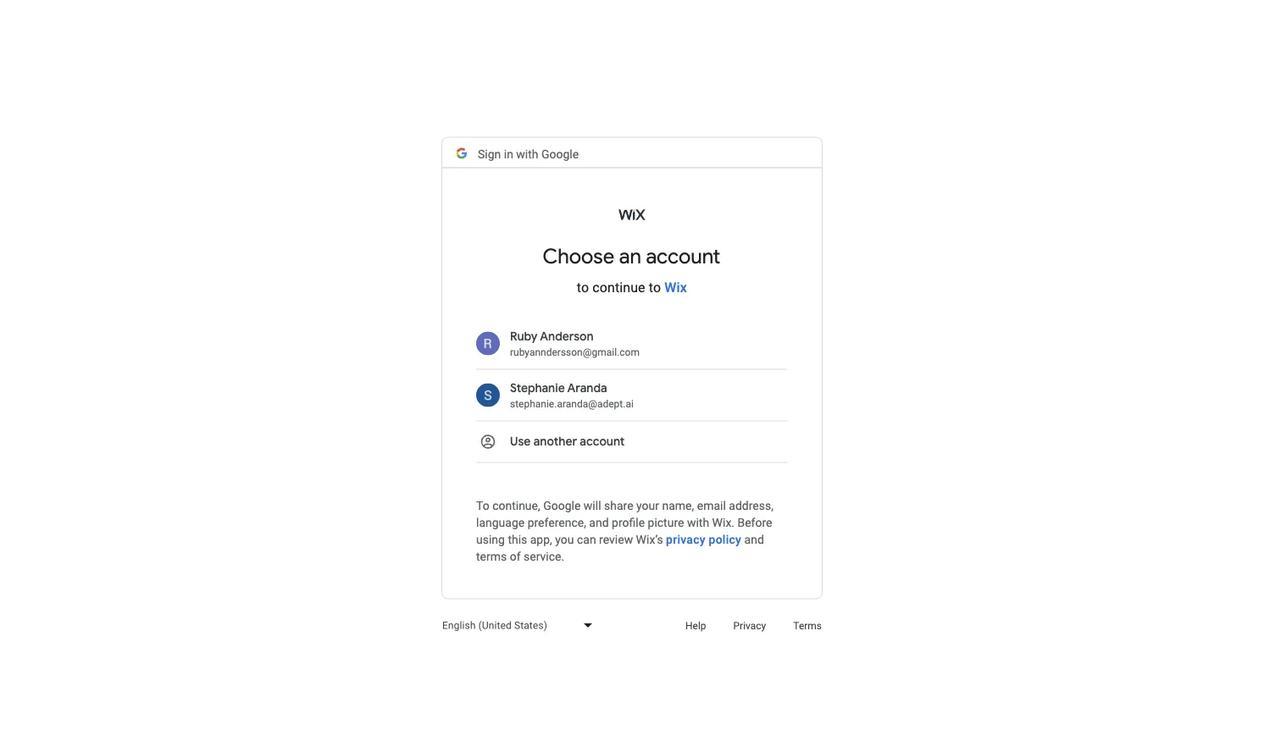Task type: vqa. For each thing, say whether or not it's contained in the screenshot.
Email or phone email field
no



Task type: locate. For each thing, give the bounding box(es) containing it.
continue
[[593, 280, 646, 296]]

stephanie.aranda@adept.ai
[[510, 398, 634, 410]]

0 vertical spatial and
[[590, 516, 609, 530]]

1 horizontal spatial with
[[687, 516, 710, 530]]

privacy link
[[720, 606, 780, 646]]

choose
[[543, 244, 615, 270]]

account right another
[[580, 435, 625, 450]]

account
[[646, 244, 721, 270], [580, 435, 625, 450]]

with up privacy policy
[[687, 516, 710, 530]]

use another account
[[510, 435, 625, 450]]

anderson
[[540, 329, 594, 345]]

to continue, google will share your name, email address, language preference, and profile picture with wix. before using this app, you can review wix's
[[476, 499, 774, 547]]

policy
[[709, 533, 742, 547]]

account inside use another account link
[[580, 435, 625, 450]]

and down before at the right bottom of the page
[[745, 533, 765, 547]]

app,
[[531, 533, 553, 547]]

to
[[577, 280, 589, 296], [649, 280, 661, 296]]

0 horizontal spatial and
[[590, 516, 609, 530]]

progress bar
[[234, 138, 822, 145]]

with
[[517, 147, 539, 161], [687, 516, 710, 530]]

review
[[599, 533, 633, 547]]

None field
[[429, 606, 599, 646]]

0 horizontal spatial account
[[580, 435, 625, 450]]

google right in
[[542, 147, 579, 161]]

with right in
[[517, 147, 539, 161]]

privacy policy link
[[664, 532, 745, 549]]

preference,
[[528, 516, 587, 530]]

0 horizontal spatial with
[[517, 147, 539, 161]]

address,
[[729, 499, 774, 513]]

0 vertical spatial account
[[646, 244, 721, 270]]

will
[[584, 499, 602, 513]]

help link
[[672, 606, 720, 646]]

account for use another account
[[580, 435, 625, 450]]

share
[[605, 499, 634, 513]]

1 vertical spatial and
[[745, 533, 765, 547]]

1 vertical spatial account
[[580, 435, 625, 450]]

use
[[510, 435, 531, 450]]

and terms of service.
[[476, 533, 765, 564]]

and
[[590, 516, 609, 530], [745, 533, 765, 547]]

1 horizontal spatial and
[[745, 533, 765, 547]]

1 horizontal spatial account
[[646, 244, 721, 270]]

to down choose on the left of the page
[[577, 280, 589, 296]]

and inside to continue, google will share your name, email address, language preference, and profile picture with wix. before using this app, you can review wix's
[[590, 516, 609, 530]]

using
[[476, 533, 505, 547]]

0 horizontal spatial to
[[577, 280, 589, 296]]

google up preference,
[[544, 499, 581, 513]]

another
[[534, 435, 577, 450]]

name,
[[663, 499, 695, 513]]

email
[[698, 499, 726, 513]]

service.
[[524, 550, 565, 564]]

google
[[542, 147, 579, 161], [544, 499, 581, 513]]

account up wix button on the right top of page
[[646, 244, 721, 270]]

1 vertical spatial google
[[544, 499, 581, 513]]

aranda
[[568, 381, 608, 396]]

and down will at the left bottom of page
[[590, 516, 609, 530]]

wix's
[[636, 533, 664, 547]]

1 horizontal spatial to
[[649, 280, 661, 296]]

terms
[[794, 620, 822, 632]]

1 vertical spatial with
[[687, 516, 710, 530]]

you
[[556, 533, 574, 547]]

to left wix button on the right top of page
[[649, 280, 661, 296]]

stephanie
[[510, 381, 565, 396]]

of
[[510, 550, 521, 564]]



Task type: describe. For each thing, give the bounding box(es) containing it.
google inside to continue, google will share your name, email address, language preference, and profile picture with wix. before using this app, you can review wix's
[[544, 499, 581, 513]]

0 vertical spatial with
[[517, 147, 539, 161]]

rubyanndersson@gmail.com
[[510, 346, 640, 358]]

1 to from the left
[[577, 280, 589, 296]]

profile
[[612, 516, 645, 530]]

can
[[577, 533, 597, 547]]

to
[[476, 499, 490, 513]]

choose an account
[[543, 244, 721, 270]]

and inside and terms of service.
[[745, 533, 765, 547]]

stephanie aranda stephanie.aranda@adept.ai
[[510, 381, 634, 410]]

an
[[620, 244, 642, 270]]

wix.
[[713, 516, 735, 530]]

ruby
[[510, 329, 538, 345]]

use another account link
[[443, 422, 822, 462]]

before
[[738, 516, 773, 530]]

0 vertical spatial google
[[542, 147, 579, 161]]

privacy
[[734, 620, 767, 632]]

continue,
[[493, 499, 541, 513]]

2 to from the left
[[649, 280, 661, 296]]

wix
[[665, 280, 688, 296]]

ruby anderson rubyanndersson@gmail.com
[[510, 329, 640, 358]]

in
[[504, 147, 514, 161]]

this
[[508, 533, 528, 547]]

language
[[476, 516, 525, 530]]

terms
[[476, 550, 507, 564]]

wix button
[[662, 280, 690, 296]]

to continue to wix
[[577, 280, 688, 296]]

sign in with google
[[478, 147, 579, 161]]

picture
[[648, 516, 685, 530]]

your
[[637, 499, 660, 513]]

terms link
[[780, 606, 836, 646]]

account for choose an account
[[646, 244, 721, 270]]

with inside to continue, google will share your name, email address, language preference, and profile picture with wix. before using this app, you can review wix's
[[687, 516, 710, 530]]

privacy policy
[[666, 533, 742, 547]]

privacy
[[666, 533, 706, 547]]

help
[[686, 620, 707, 632]]

sign
[[478, 147, 501, 161]]



